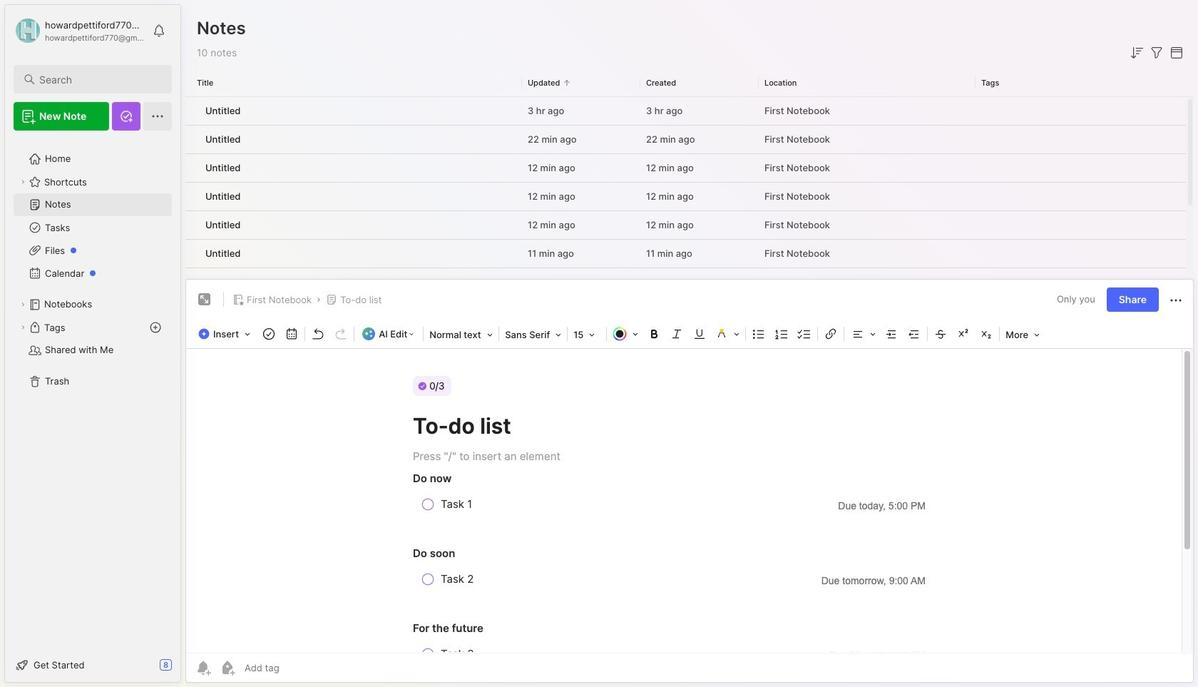 Task type: vqa. For each thing, say whether or not it's contained in the screenshot.
Share
no



Task type: locate. For each thing, give the bounding box(es) containing it.
Font size field
[[570, 325, 605, 345]]

subscript image
[[977, 324, 997, 344]]

numbered list image
[[772, 324, 792, 344]]

Font color field
[[609, 324, 643, 344]]

2 cell from the top
[[186, 126, 197, 153]]

expand notebooks image
[[19, 300, 27, 309]]

6 cell from the top
[[186, 240, 197, 268]]

Highlight field
[[712, 324, 744, 344]]

Note Editor text field
[[186, 348, 1194, 653]]

outdent image
[[905, 324, 925, 344]]

View options field
[[1166, 44, 1186, 61]]

Account field
[[14, 16, 146, 45]]

task image
[[259, 324, 279, 344]]

cell
[[186, 97, 197, 125], [186, 126, 197, 153], [186, 154, 197, 182], [186, 183, 197, 211], [186, 211, 197, 239], [186, 240, 197, 268], [186, 268, 197, 296]]

None search field
[[39, 71, 159, 88]]

1 cell from the top
[[186, 97, 197, 125]]

Add filters field
[[1149, 44, 1166, 61]]

tree inside main element
[[5, 139, 181, 649]]

add tag image
[[219, 659, 236, 677]]

tree
[[5, 139, 181, 649]]

Heading level field
[[425, 325, 498, 345]]

expand note image
[[196, 291, 213, 308]]

main element
[[0, 0, 186, 687]]

Insert field
[[195, 324, 258, 344]]

calendar event image
[[282, 324, 302, 344]]

alignment image
[[847, 324, 881, 344]]

Add tag field
[[243, 662, 351, 674]]

row group
[[186, 97, 1187, 383]]

italic image
[[667, 324, 687, 344]]

none search field inside main element
[[39, 71, 159, 88]]



Task type: describe. For each thing, give the bounding box(es) containing it.
5 cell from the top
[[186, 211, 197, 239]]

Help and Learning task checklist field
[[5, 654, 181, 677]]

add filters image
[[1149, 44, 1166, 61]]

7 cell from the top
[[186, 268, 197, 296]]

Sort options field
[[1129, 44, 1146, 61]]

bold image
[[645, 324, 665, 344]]

checklist image
[[795, 324, 815, 344]]

4 cell from the top
[[186, 183, 197, 211]]

indent image
[[882, 324, 902, 344]]

3 cell from the top
[[186, 154, 197, 182]]

expand tags image
[[19, 323, 27, 332]]

click to collapse image
[[180, 661, 191, 678]]

insert link image
[[822, 324, 842, 344]]

add a reminder image
[[195, 659, 212, 677]]

Font family field
[[501, 325, 566, 345]]

strikethrough image
[[931, 324, 951, 344]]

undo image
[[308, 324, 328, 344]]

Search text field
[[39, 73, 159, 86]]

bulleted list image
[[749, 324, 769, 344]]

superscript image
[[954, 324, 974, 344]]

more image
[[1002, 325, 1045, 343]]

underline image
[[690, 324, 710, 344]]

note window element
[[186, 279, 1195, 687]]



